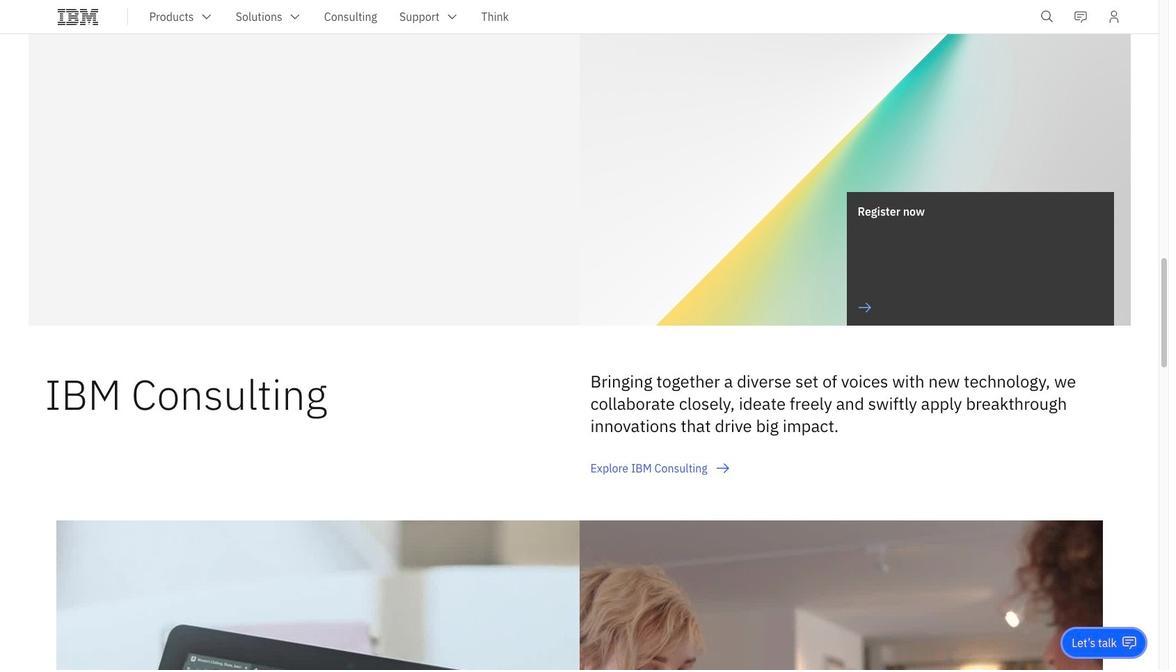 Task type: locate. For each thing, give the bounding box(es) containing it.
let's talk element
[[1072, 635, 1117, 651]]



